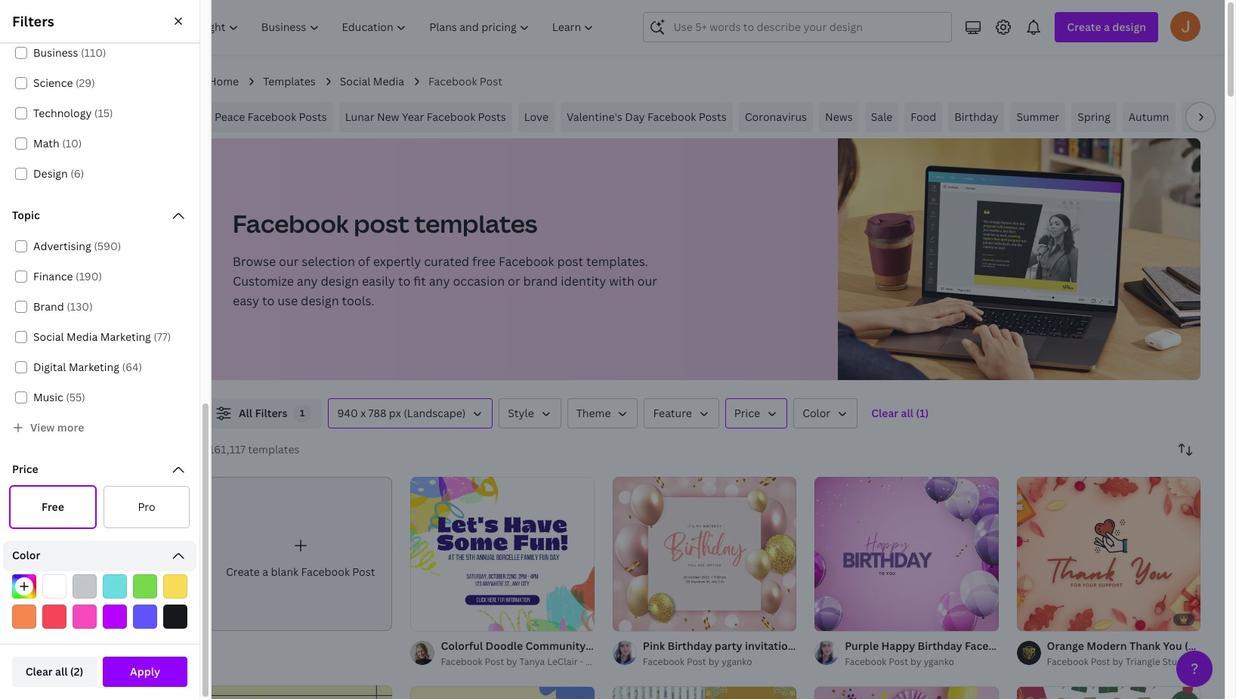 Task type: describe. For each thing, give the bounding box(es) containing it.
post inside purple happy birthday facebook post facebook post by yganko
[[889, 656, 909, 669]]

#fd5ebb image
[[73, 605, 97, 629]]

creators you follow link
[[12, 573, 185, 603]]

color button
[[794, 398, 858, 429]]

free
[[472, 253, 496, 270]]

finance
[[33, 269, 73, 283]]

lunar new year facebook posts link
[[339, 102, 512, 132]]

icons
[[51, 512, 79, 526]]

facebook post by yganko link for birthday
[[845, 655, 999, 670]]

white red green cute and fun christmas party facebook post image
[[1017, 687, 1201, 699]]

digital marketing (64)
[[33, 360, 142, 374]]

expertly
[[373, 253, 421, 270]]

video
[[51, 356, 81, 370]]

orange modern thank you (facebook link
[[1047, 638, 1237, 655]]

(77)
[[154, 330, 171, 344]]

2 by from the left
[[507, 656, 518, 669]]

(facebook
[[1185, 639, 1237, 653]]

view
[[30, 420, 55, 434]]

blue and yellow gradient oval photo frame facebook post image
[[209, 686, 393, 699]]

thank
[[1130, 639, 1161, 653]]

summer
[[1017, 110, 1060, 124]]

brand (130)
[[33, 299, 93, 314]]

price inside dropdown button
[[12, 462, 38, 476]]

marketing link
[[45, 378, 176, 407]]

0 horizontal spatial 1
[[100, 96, 105, 109]]

free button
[[9, 485, 97, 529]]

1 vertical spatial our
[[638, 273, 658, 290]]

feature
[[653, 406, 692, 420]]

color button
[[3, 541, 197, 571]]

templates
[[263, 74, 316, 88]]

1 vertical spatial design
[[301, 293, 339, 309]]

2 vertical spatial marketing
[[51, 385, 102, 399]]

business (110)
[[33, 45, 106, 60]]

style button
[[499, 398, 561, 429]]

your content
[[21, 553, 80, 565]]

team
[[1194, 656, 1217, 669]]

facebook post by tanya leclair - so swell studio
[[441, 656, 653, 669]]

clear for clear all (1)
[[872, 406, 899, 420]]

(10)
[[62, 136, 82, 150]]

by inside purple happy birthday facebook post facebook post by yganko
[[911, 656, 922, 669]]

white gold modern elegant happy retirement greeting facebook post image
[[613, 687, 797, 699]]

orange modern thank you (facebook facebook post by triangle studio team
[[1047, 639, 1237, 669]]

topic button
[[3, 201, 197, 231]]

occasion
[[453, 273, 505, 290]]

2 vertical spatial social
[[33, 330, 64, 344]]

get
[[71, 129, 89, 144]]

so
[[586, 656, 597, 669]]

post up expertly
[[354, 207, 410, 240]]

templates.
[[587, 253, 648, 270]]

0 vertical spatial social
[[340, 74, 371, 88]]

education link
[[45, 320, 176, 349]]

price inside button
[[735, 406, 761, 420]]

math (10)
[[33, 136, 82, 150]]

1 vertical spatial marketing
[[69, 360, 119, 374]]

(6)
[[70, 166, 84, 181]]

winter
[[1188, 110, 1222, 124]]

brand
[[33, 299, 64, 314]]

create a blank facebook post link
[[209, 477, 393, 631]]

free for free
[[42, 500, 64, 514]]

of
[[358, 253, 370, 270]]

161,117 templates
[[209, 442, 300, 457]]

create a blank facebook post element
[[209, 477, 393, 631]]

#4a66fb image
[[133, 605, 157, 629]]

birthday link
[[949, 102, 1005, 132]]

0 vertical spatial our
[[279, 253, 299, 270]]

facebook inside browse our selection of expertly curated free facebook post templates. customize any design easily to fit any occasion or brand identity with our easy to use design tools.
[[499, 253, 554, 270]]

top level navigation element
[[133, 12, 607, 42]]

facebook post by yganko link for party
[[643, 655, 797, 670]]

purple happy birthday facebook post facebook post by yganko
[[845, 639, 1040, 669]]

birthday (facebook post) image
[[815, 687, 999, 699]]

birthday right food
[[955, 110, 999, 124]]

create for create a blank facebook post
[[226, 565, 260, 579]]

1 vertical spatial social
[[51, 270, 82, 284]]

create for create a team
[[48, 621, 82, 636]]

winter link
[[1182, 102, 1228, 132]]

(29)
[[76, 76, 95, 90]]

#ffffff image
[[42, 574, 67, 599]]

design
[[33, 166, 68, 181]]

2 vertical spatial to
[[262, 293, 275, 309]]

music (55)
[[33, 390, 85, 404]]

-
[[580, 656, 584, 669]]

1 filter options selected element
[[294, 404, 312, 423]]

by inside orange modern thank you (facebook facebook post by triangle studio team
[[1113, 656, 1124, 669]]

px
[[389, 406, 401, 420]]

peace facebook posts
[[215, 110, 327, 124]]

brand
[[523, 273, 558, 290]]

topic
[[12, 208, 40, 222]]

(110)
[[81, 45, 106, 60]]

2 vertical spatial media
[[67, 330, 98, 344]]

photos
[[51, 477, 87, 491]]

(2)
[[70, 664, 83, 679]]

all for (1)
[[901, 406, 914, 420]]

0 horizontal spatial home
[[89, 171, 119, 185]]

pro button
[[103, 485, 190, 529]]

0 vertical spatial design
[[321, 273, 359, 290]]

clear all (2)
[[25, 664, 83, 679]]

all for (2)
[[55, 664, 68, 679]]

price button
[[3, 455, 197, 485]]

valentine's
[[567, 110, 623, 124]]

canva
[[92, 129, 124, 144]]

#b612fb image
[[103, 605, 127, 629]]

sale link
[[865, 102, 899, 132]]

a for blank
[[262, 565, 268, 579]]

pro inside button
[[126, 129, 144, 144]]

•
[[83, 96, 86, 109]]

1 vertical spatial templates
[[248, 442, 300, 457]]

clear for clear all (2)
[[25, 664, 53, 679]]

valentine's day facebook posts link
[[561, 102, 733, 132]]

facebook posts
[[54, 299, 134, 313]]

clear all (1)
[[872, 406, 929, 420]]

birthday inside pink birthday party invitation facebook post facebook post by yganko
[[668, 639, 712, 653]]

color inside button
[[803, 406, 831, 420]]

(1)
[[916, 406, 929, 420]]

#b612fb image
[[103, 605, 127, 629]]

1 vertical spatial media
[[85, 270, 116, 284]]

customize
[[233, 273, 294, 290]]

team
[[93, 621, 119, 636]]

blank
[[271, 565, 299, 579]]

#4a66fb image
[[133, 605, 157, 629]]

get canva pro button
[[12, 122, 197, 151]]

color inside dropdown button
[[12, 548, 40, 562]]

#c1c6cb image
[[73, 574, 97, 599]]

view more
[[30, 420, 84, 434]]

(130)
[[67, 299, 93, 314]]

lunar
[[345, 110, 375, 124]]



Task type: vqa. For each thing, say whether or not it's contained in the screenshot.
THE (110)
yes



Task type: locate. For each thing, give the bounding box(es) containing it.
happy
[[882, 639, 916, 653]]

digital
[[33, 360, 66, 374]]

1 by from the left
[[709, 656, 720, 669]]

0 vertical spatial social media link
[[340, 73, 404, 90]]

or
[[508, 273, 520, 290]]

1 horizontal spatial any
[[429, 273, 450, 290]]

more
[[57, 420, 84, 434]]

templates down the all filters
[[248, 442, 300, 457]]

post inside purple happy birthday facebook post facebook post by yganko
[[1017, 639, 1040, 653]]

3 by from the left
[[911, 656, 922, 669]]

you right #c1c6cb image
[[100, 581, 118, 595]]

pro inside button
[[138, 500, 155, 514]]

autumn link
[[1123, 102, 1176, 132]]

purple
[[845, 639, 879, 653]]

None search field
[[644, 12, 953, 42]]

#74d353 image
[[133, 574, 157, 599], [133, 574, 157, 599]]

a left blank
[[262, 565, 268, 579]]

0 vertical spatial to
[[75, 171, 86, 185]]

social up lunar
[[340, 74, 371, 88]]

social up brand (130)
[[51, 270, 82, 284]]

clear
[[872, 406, 899, 420], [25, 664, 53, 679]]

1 vertical spatial business
[[51, 241, 96, 255]]

personal
[[60, 79, 105, 94]]

1 horizontal spatial color
[[803, 406, 831, 420]]

by down modern
[[1113, 656, 1124, 669]]

(64)
[[122, 360, 142, 374]]

yganko inside pink birthday party invitation facebook post facebook post by yganko
[[722, 656, 753, 669]]

pro right canva
[[126, 129, 144, 144]]

social media up (130)
[[51, 270, 116, 284]]

0 vertical spatial you
[[100, 581, 118, 595]]

apply button
[[103, 657, 187, 687]]

with
[[609, 273, 635, 290]]

business for business
[[51, 241, 96, 255]]

free down photos
[[42, 500, 64, 514]]

0 horizontal spatial color
[[12, 548, 40, 562]]

0 horizontal spatial studio
[[625, 656, 653, 669]]

0 vertical spatial free
[[60, 96, 80, 109]]

invitation
[[745, 639, 795, 653]]

home right (6)
[[89, 171, 119, 185]]

1 yganko from the left
[[722, 656, 753, 669]]

0 vertical spatial create
[[226, 565, 260, 579]]

#fed958 image
[[163, 574, 187, 599]]

1 vertical spatial all
[[55, 664, 68, 679]]

party
[[715, 639, 743, 653]]

social media
[[340, 74, 404, 88], [51, 270, 116, 284]]

0 horizontal spatial templates
[[248, 442, 300, 457]]

browse
[[233, 253, 276, 270]]

(590)
[[94, 239, 121, 253]]

1 any from the left
[[297, 273, 318, 290]]

content
[[44, 553, 80, 565]]

(landscape)
[[404, 406, 466, 420]]

create inside button
[[48, 621, 82, 636]]

1 vertical spatial pro
[[138, 500, 155, 514]]

create left blank
[[226, 565, 260, 579]]

1 horizontal spatial facebook post by yganko link
[[845, 655, 999, 670]]

modern
[[1087, 639, 1127, 653]]

media up new
[[373, 74, 404, 88]]

create left the team
[[48, 621, 82, 636]]

posts left coronavirus
[[699, 110, 727, 124]]

posts down templates link at the left
[[299, 110, 327, 124]]

all inside button
[[55, 664, 68, 679]]

day
[[625, 110, 645, 124]]

to left use at the left top
[[262, 293, 275, 309]]

post left happy
[[849, 639, 872, 653]]

home up "peace"
[[209, 74, 239, 88]]

940 x 788 px (landscape)
[[337, 406, 466, 420]]

theme
[[577, 406, 611, 420]]

style
[[508, 406, 534, 420]]

0 horizontal spatial clear
[[25, 664, 53, 679]]

yganko down party
[[722, 656, 753, 669]]

birthday right pink
[[668, 639, 712, 653]]

add a new color image
[[12, 574, 36, 599], [12, 574, 36, 599]]

1 horizontal spatial you
[[1164, 639, 1183, 653]]

social media up lunar
[[340, 74, 404, 88]]

post inside pink birthday party invitation facebook post facebook post by yganko
[[849, 639, 872, 653]]

yganko down purple happy birthday facebook post link
[[924, 656, 955, 669]]

post up identity
[[557, 253, 584, 270]]

#c1c6cb image
[[73, 574, 97, 599]]

media up facebook posts
[[85, 270, 116, 284]]

1 horizontal spatial create
[[226, 565, 260, 579]]

#15181b image
[[163, 605, 187, 629], [163, 605, 187, 629]]

business for business (110)
[[33, 45, 78, 60]]

clear left (2)
[[25, 664, 53, 679]]

(15)
[[94, 106, 113, 120]]

1 vertical spatial you
[[1164, 639, 1183, 653]]

business up science
[[33, 45, 78, 60]]

yellow and blue minimalist monotone economy civil society sdg facebook post image
[[411, 687, 595, 699]]

purple happy birthday facebook post image
[[815, 477, 999, 631]]

news
[[825, 110, 853, 124]]

facebook post by yganko link down party
[[643, 655, 797, 670]]

0 horizontal spatial our
[[279, 253, 299, 270]]

yganko inside purple happy birthday facebook post facebook post by yganko
[[924, 656, 955, 669]]

posts down 'facebook post'
[[478, 110, 506, 124]]

facebook post
[[429, 74, 503, 88]]

media down (130)
[[67, 330, 98, 344]]

0 horizontal spatial all
[[55, 664, 68, 679]]

0 vertical spatial pro
[[126, 129, 144, 144]]

0 vertical spatial 1
[[100, 96, 105, 109]]

pink birthday party invitation facebook post image
[[613, 477, 797, 631]]

tools.
[[342, 293, 374, 309]]

0 horizontal spatial any
[[297, 273, 318, 290]]

birthday inside purple happy birthday facebook post facebook post by yganko
[[918, 639, 963, 653]]

post inside browse our selection of expertly curated free facebook post templates. customize any design easily to fit any occasion or brand identity with our easy to use design tools.
[[557, 253, 584, 270]]

any up use at the left top
[[297, 273, 318, 290]]

by inside pink birthday party invitation facebook post facebook post by yganko
[[709, 656, 720, 669]]

a inside button
[[85, 621, 91, 636]]

price down view
[[12, 462, 38, 476]]

video link
[[45, 349, 176, 378]]

1 vertical spatial a
[[85, 621, 91, 636]]

0 vertical spatial social media
[[340, 74, 404, 88]]

design (6)
[[33, 166, 84, 181]]

studio down pink
[[625, 656, 653, 669]]

0 horizontal spatial facebook post by yganko link
[[643, 655, 797, 670]]

1 horizontal spatial 1
[[300, 407, 305, 420]]

social media link down (590)
[[45, 263, 176, 292]]

design
[[321, 273, 359, 290], [301, 293, 339, 309]]

0 vertical spatial media
[[373, 74, 404, 88]]

1 right the all filters
[[300, 407, 305, 420]]

swell
[[599, 656, 622, 669]]

1 horizontal spatial social media link
[[340, 73, 404, 90]]

0 vertical spatial business
[[33, 45, 78, 60]]

all filters
[[239, 406, 288, 420]]

4 by from the left
[[1113, 656, 1124, 669]]

1 horizontal spatial all
[[901, 406, 914, 420]]

0 vertical spatial color
[[803, 406, 831, 420]]

marketing up marketing link in the left bottom of the page
[[69, 360, 119, 374]]

marketing up "video" link
[[100, 330, 151, 344]]

filters right all
[[255, 406, 288, 420]]

music
[[33, 390, 63, 404]]

price right feature button
[[735, 406, 761, 420]]

all left (2)
[[55, 664, 68, 679]]

spring link
[[1072, 102, 1117, 132]]

#ffffff image
[[42, 574, 67, 599]]

you right thank
[[1164, 639, 1183, 653]]

1 vertical spatial clear
[[25, 664, 53, 679]]

all
[[901, 406, 914, 420], [55, 664, 68, 679]]

any right fit at the top left
[[429, 273, 450, 290]]

#55dbe0 image
[[103, 574, 127, 599], [103, 574, 127, 599]]

2 yganko from the left
[[924, 656, 955, 669]]

leclair
[[547, 656, 578, 669]]

1 vertical spatial home
[[89, 171, 119, 185]]

our up customize
[[279, 253, 299, 270]]

x
[[361, 406, 366, 420]]

social media link up lunar
[[340, 73, 404, 90]]

studio inside facebook post by tanya leclair - so swell studio link
[[625, 656, 653, 669]]

to right back
[[75, 171, 86, 185]]

get canva pro
[[71, 129, 144, 144]]

back
[[48, 171, 73, 185]]

birthday right happy
[[918, 639, 963, 653]]

marketing
[[100, 330, 151, 344], [69, 360, 119, 374], [51, 385, 102, 399]]

1 vertical spatial filters
[[255, 406, 288, 420]]

2 any from the left
[[429, 273, 450, 290]]

posts up education link
[[106, 299, 134, 313]]

technology
[[33, 106, 92, 120]]

0 horizontal spatial filters
[[12, 12, 54, 30]]

1 horizontal spatial studio
[[1163, 656, 1192, 669]]

(55)
[[66, 390, 85, 404]]

post left orange
[[1017, 639, 1040, 653]]

#fd5ebb image
[[73, 605, 97, 629]]

1 vertical spatial free
[[42, 500, 64, 514]]

0 vertical spatial clear
[[872, 406, 899, 420]]

facebook post by yganko link down happy
[[845, 655, 999, 670]]

orange modern thank you (facebook post) image
[[1017, 477, 1201, 631]]

1 horizontal spatial to
[[262, 293, 275, 309]]

1 vertical spatial create
[[48, 621, 82, 636]]

you inside orange modern thank you (facebook facebook post by triangle studio team
[[1164, 639, 1183, 653]]

0 horizontal spatial yganko
[[722, 656, 753, 669]]

print products
[[51, 413, 125, 428]]

all left (1)
[[901, 406, 914, 420]]

design right use at the left top
[[301, 293, 339, 309]]

#fed958 image
[[163, 574, 187, 599]]

creators you follow
[[53, 581, 154, 595]]

sale
[[871, 110, 893, 124]]

post inside pink birthday party invitation facebook post facebook post by yganko
[[687, 656, 707, 669]]

0 vertical spatial all
[[901, 406, 914, 420]]

to inside back to home link
[[75, 171, 86, 185]]

color right price button
[[803, 406, 831, 420]]

social media for the left social media link
[[51, 270, 116, 284]]

coronavirus
[[745, 110, 807, 124]]

pink birthday party invitation facebook post link
[[643, 638, 872, 655]]

1 vertical spatial social media
[[51, 270, 116, 284]]

clear inside clear all (2) button
[[25, 664, 53, 679]]

studio inside orange modern thank you (facebook facebook post by triangle studio team
[[1163, 656, 1192, 669]]

788
[[369, 406, 387, 420]]

2 horizontal spatial to
[[398, 273, 411, 290]]

0 horizontal spatial a
[[85, 621, 91, 636]]

1 horizontal spatial social media
[[340, 74, 404, 88]]

1 horizontal spatial yganko
[[924, 656, 955, 669]]

free left •
[[60, 96, 80, 109]]

a left the team
[[85, 621, 91, 636]]

0 vertical spatial a
[[262, 565, 268, 579]]

0 horizontal spatial price
[[12, 462, 38, 476]]

clear inside clear all (1) button
[[872, 406, 899, 420]]

social media marketing (77)
[[33, 330, 171, 344]]

food
[[911, 110, 937, 124]]

0 horizontal spatial to
[[75, 171, 86, 185]]

by
[[709, 656, 720, 669], [507, 656, 518, 669], [911, 656, 922, 669], [1113, 656, 1124, 669]]

1 horizontal spatial a
[[262, 565, 268, 579]]

2 studio from the left
[[1163, 656, 1192, 669]]

clear left (1)
[[872, 406, 899, 420]]

1 horizontal spatial our
[[638, 273, 658, 290]]

facebook post by tanya leclair - so swell studio link
[[441, 655, 653, 670]]

0 vertical spatial price
[[735, 406, 761, 420]]

lunar new year facebook posts
[[345, 110, 506, 124]]

post inside orange modern thank you (facebook facebook post by triangle studio team
[[1091, 656, 1111, 669]]

birthday
[[955, 110, 999, 124], [668, 639, 712, 653], [918, 639, 963, 653]]

apply
[[130, 664, 160, 679]]

free
[[60, 96, 80, 109], [42, 500, 64, 514]]

0 horizontal spatial you
[[100, 581, 118, 595]]

tanya
[[520, 656, 545, 669]]

1 horizontal spatial price
[[735, 406, 761, 420]]

studio left "team"
[[1163, 656, 1192, 669]]

(190)
[[76, 269, 102, 283]]

facebook inside orange modern thank you (facebook facebook post by triangle studio team
[[1047, 656, 1089, 669]]

business up finance (190)
[[51, 241, 96, 255]]

purple happy birthday facebook post link
[[845, 638, 1040, 655]]

0 horizontal spatial create
[[48, 621, 82, 636]]

1 right •
[[100, 96, 105, 109]]

free inside button
[[42, 500, 64, 514]]

1 inside 1 filter options selected element
[[300, 407, 305, 420]]

1 horizontal spatial templates
[[415, 207, 538, 240]]

940
[[337, 406, 358, 420]]

0 vertical spatial templates
[[415, 207, 538, 240]]

1 vertical spatial social media link
[[45, 263, 176, 292]]

1 horizontal spatial filters
[[255, 406, 288, 420]]

trash link
[[12, 657, 197, 687]]

free for free •
[[60, 96, 80, 109]]

a for team
[[85, 621, 91, 636]]

spring
[[1078, 110, 1111, 124]]

1 facebook post by yganko link from the left
[[643, 655, 797, 670]]

all inside button
[[901, 406, 914, 420]]

clear all (1) button
[[864, 398, 937, 429]]

1 vertical spatial 1
[[300, 407, 305, 420]]

0 vertical spatial filters
[[12, 12, 54, 30]]

autumn
[[1129, 110, 1170, 124]]

templates up free
[[415, 207, 538, 240]]

0 horizontal spatial social media link
[[45, 263, 176, 292]]

by down happy
[[911, 656, 922, 669]]

0 vertical spatial marketing
[[100, 330, 151, 344]]

0 vertical spatial home
[[209, 74, 239, 88]]

marketing down digital marketing (64)
[[51, 385, 102, 399]]

by down party
[[709, 656, 720, 669]]

social down brand
[[33, 330, 64, 344]]

0 horizontal spatial social media
[[51, 270, 116, 284]]

our right with
[[638, 273, 658, 290]]

business link
[[45, 234, 176, 263]]

2 facebook post by yganko link from the left
[[845, 655, 999, 670]]

to left fit at the top left
[[398, 273, 411, 290]]

161,117
[[209, 442, 246, 457]]

filters up business (110)
[[12, 12, 54, 30]]

1 horizontal spatial home
[[209, 74, 239, 88]]

create a blank facebook post
[[226, 565, 375, 579]]

facebook post by triangle studio team link
[[1047, 655, 1217, 670]]

1 studio from the left
[[625, 656, 653, 669]]

design down selection
[[321, 273, 359, 290]]

1 horizontal spatial clear
[[872, 406, 899, 420]]

pro down "photos" link
[[138, 500, 155, 514]]

social media for social media link to the right
[[340, 74, 404, 88]]

products
[[79, 413, 125, 428]]

love link
[[518, 102, 555, 132]]

color left "content"
[[12, 548, 40, 562]]

by left tanya
[[507, 656, 518, 669]]

#fe884c image
[[12, 605, 36, 629], [12, 605, 36, 629]]

1 vertical spatial color
[[12, 548, 40, 562]]

colorful doodle community event announcement facebook post image
[[411, 477, 595, 631]]

#fd5152 image
[[42, 605, 67, 629], [42, 605, 67, 629]]

1 vertical spatial to
[[398, 273, 411, 290]]

view more button
[[9, 413, 190, 443]]

1 vertical spatial price
[[12, 462, 38, 476]]



